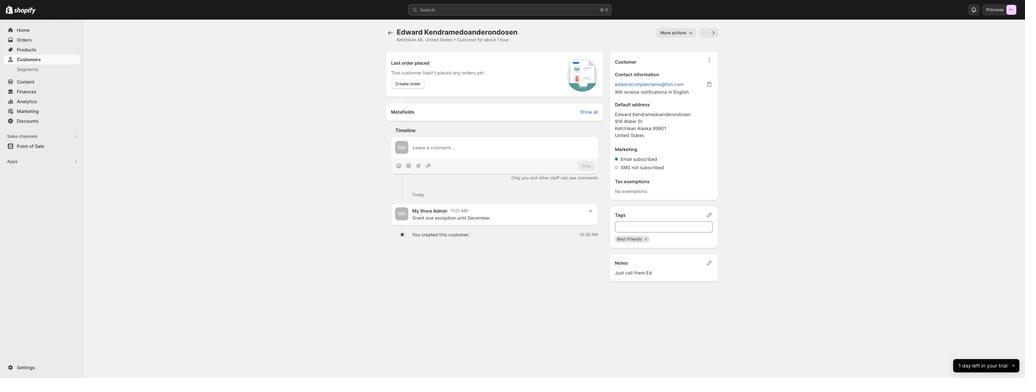 Task type: describe. For each thing, give the bounding box(es) containing it.
email
[[621, 157, 632, 162]]

contact
[[615, 72, 633, 77]]

contact information
[[615, 72, 659, 77]]

create
[[395, 81, 409, 87]]

created
[[422, 233, 438, 238]]

sms not subscribed
[[621, 165, 664, 171]]

•
[[454, 37, 456, 42]]

products
[[17, 47, 36, 53]]

916
[[615, 119, 623, 124]]

tax exemptions
[[615, 179, 650, 185]]

in for english
[[669, 89, 672, 95]]

1 inside edward kendramedoanderondosen ketchikan ak, united states • customer for about 1 hour
[[497, 37, 499, 42]]

segments
[[17, 67, 38, 72]]

orders link
[[4, 35, 80, 45]]

99901
[[653, 126, 666, 131]]

water
[[624, 119, 637, 124]]

until
[[457, 216, 466, 221]]

10:38 am
[[579, 233, 598, 238]]

comments
[[577, 176, 598, 181]]

Leave a comment... text field
[[413, 144, 594, 151]]

hour
[[500, 37, 509, 42]]

segments link
[[4, 65, 80, 74]]

content link
[[4, 77, 80, 87]]

default address
[[615, 102, 650, 108]]

point of sale
[[17, 144, 44, 149]]

yet
[[477, 70, 484, 76]]

point of sale button
[[0, 142, 84, 151]]

can
[[561, 176, 568, 181]]

day
[[962, 363, 971, 370]]

sales channels button
[[4, 132, 80, 142]]

edward for edward kendramedoanderondosen 916 water st ketchikan alaska 99901 united states
[[615, 112, 631, 117]]

1 horizontal spatial marketing
[[615, 147, 637, 152]]

marketing link
[[4, 107, 80, 116]]

1 vertical spatial subscribed
[[640, 165, 664, 171]]

best
[[617, 237, 626, 242]]

united inside edward kendramedoanderondosen ketchikan ak, united states • customer for about 1 hour
[[425, 37, 439, 42]]

0 vertical spatial subscribed
[[633, 157, 657, 162]]

tags
[[615, 213, 626, 218]]

finances link
[[4, 87, 80, 97]]

your
[[987, 363, 997, 370]]

⌘
[[600, 7, 604, 13]]

call
[[626, 271, 633, 276]]

order for last
[[402, 60, 414, 66]]

united inside edward kendramedoanderondosen 916 water st ketchikan alaska 99901 united states
[[615, 133, 629, 138]]

show
[[580, 109, 592, 115]]

products link
[[4, 45, 80, 55]]

any
[[453, 70, 461, 76]]

ketchikan inside edward kendramedoanderondosen ketchikan ak, united states • customer for about 1 hour
[[397, 37, 416, 42]]

edward kendramedoanderondosen 916 water st ketchikan alaska 99901 united states
[[615, 112, 691, 138]]

my store admin 11:01 am grant one exception until december
[[412, 209, 490, 221]]

st
[[638, 119, 643, 124]]

not
[[632, 165, 639, 171]]

grant
[[412, 216, 424, 221]]

exemptions for tax exemptions
[[624, 179, 650, 185]]

see
[[569, 176, 576, 181]]

exception
[[435, 216, 456, 221]]

orders
[[462, 70, 476, 76]]

you created this customer.
[[412, 233, 470, 238]]

sales channels
[[7, 134, 38, 139]]

kendramedoanderondosen for edward kendramedoanderondosen ketchikan ak, united states • customer for about 1 hour
[[424, 28, 518, 36]]

receive
[[624, 89, 640, 95]]

settings link
[[4, 364, 80, 373]]

more
[[661, 30, 671, 35]]

point
[[17, 144, 28, 149]]

store
[[420, 209, 432, 214]]

this
[[391, 70, 400, 76]]

trial
[[999, 363, 1008, 370]]

discounts link
[[4, 116, 80, 126]]

just call them ed
[[615, 271, 652, 276]]

states inside edward kendramedoanderondosen ketchikan ak, united states • customer for about 1 hour
[[440, 37, 453, 42]]

discounts
[[17, 118, 39, 124]]

customer
[[402, 70, 422, 76]]

sms
[[621, 165, 631, 171]]

exemptions for no exemptions
[[623, 189, 647, 195]]

apps button
[[4, 157, 80, 167]]

timeline
[[395, 128, 416, 134]]

analytics
[[17, 99, 37, 104]]

post button
[[578, 162, 595, 171]]

today
[[412, 193, 424, 198]]

metafields
[[391, 109, 415, 115]]

am inside my store admin 11:01 am grant one exception until december
[[461, 209, 468, 214]]

notes
[[615, 261, 628, 266]]

notifications
[[641, 89, 667, 95]]

sales
[[7, 134, 18, 139]]



Task type: locate. For each thing, give the bounding box(es) containing it.
1 inside dropdown button
[[959, 363, 961, 370]]

0 vertical spatial states
[[440, 37, 453, 42]]

admin
[[433, 209, 447, 214]]

in right left
[[982, 363, 986, 370]]

left
[[972, 363, 980, 370]]

alaska
[[637, 126, 652, 131]]

1 left the hour
[[497, 37, 499, 42]]

customers
[[17, 57, 41, 62]]

0 horizontal spatial edward
[[397, 28, 423, 36]]

1 horizontal spatial states
[[631, 133, 644, 138]]

1 vertical spatial in
[[982, 363, 986, 370]]

ed
[[646, 271, 652, 276]]

content
[[17, 79, 34, 85]]

0 horizontal spatial shopify image
[[6, 6, 13, 14]]

marketing
[[17, 109, 39, 114], [615, 147, 637, 152]]

marketing up discounts
[[17, 109, 39, 114]]

1 horizontal spatial in
[[982, 363, 986, 370]]

order down customer
[[410, 81, 421, 87]]

more actions
[[661, 30, 687, 35]]

exemptions
[[624, 179, 650, 185], [623, 189, 647, 195]]

1 vertical spatial placed
[[437, 70, 452, 76]]

kendramedoanderondosen for edward kendramedoanderondosen 916 water st ketchikan alaska 99901 united states
[[633, 112, 691, 117]]

1 horizontal spatial 1
[[959, 363, 961, 370]]

edward up 916
[[615, 112, 631, 117]]

1 horizontal spatial placed
[[437, 70, 452, 76]]

point of sale link
[[4, 142, 80, 151]]

ketchikan down water
[[615, 126, 636, 131]]

edwardcomplexname@fish.com button
[[611, 80, 688, 89]]

other
[[539, 176, 549, 181]]

am up "until" on the left of page
[[461, 209, 468, 214]]

home
[[17, 27, 30, 33]]

address
[[632, 102, 650, 108]]

⌘ k
[[600, 7, 609, 13]]

1 vertical spatial 1
[[959, 363, 961, 370]]

subscribed down email subscribed
[[640, 165, 664, 171]]

princess
[[987, 7, 1004, 12]]

will receive notifications in english
[[615, 89, 689, 95]]

friends
[[627, 237, 642, 242]]

1 vertical spatial am
[[592, 233, 598, 238]]

placed
[[415, 60, 430, 66], [437, 70, 452, 76]]

1 vertical spatial marketing
[[615, 147, 637, 152]]

edward inside edward kendramedoanderondosen ketchikan ak, united states • customer for about 1 hour
[[397, 28, 423, 36]]

0 horizontal spatial placed
[[415, 60, 430, 66]]

customer up contact
[[615, 59, 637, 65]]

0 horizontal spatial united
[[425, 37, 439, 42]]

in left english
[[669, 89, 672, 95]]

channels
[[19, 134, 38, 139]]

one
[[426, 216, 434, 221]]

None text field
[[615, 222, 713, 233]]

exemptions up no exemptions
[[624, 179, 650, 185]]

in inside the 1 day left in your trial dropdown button
[[982, 363, 986, 370]]

no
[[615, 189, 621, 195]]

0 vertical spatial exemptions
[[624, 179, 650, 185]]

1 vertical spatial order
[[410, 81, 421, 87]]

2 avatar with initials m a image from the top
[[395, 208, 408, 221]]

avatar with initials m a image left my
[[395, 208, 408, 221]]

0 horizontal spatial in
[[669, 89, 672, 95]]

this
[[439, 233, 447, 238]]

0 vertical spatial ketchikan
[[397, 37, 416, 42]]

in
[[669, 89, 672, 95], [982, 363, 986, 370]]

search
[[420, 7, 435, 13]]

kendramedoanderondosen up 99901
[[633, 112, 691, 117]]

customer right •
[[457, 37, 477, 42]]

only you and other staff can see comments
[[512, 176, 598, 181]]

avatar with initials m a image
[[395, 141, 408, 154], [395, 208, 408, 221]]

avatar with initials m a image down timeline
[[395, 141, 408, 154]]

1 vertical spatial united
[[615, 133, 629, 138]]

only
[[512, 176, 521, 181]]

0 horizontal spatial marketing
[[17, 109, 39, 114]]

english
[[674, 89, 689, 95]]

last
[[391, 60, 401, 66]]

for
[[478, 37, 483, 42]]

kendramedoanderondosen
[[424, 28, 518, 36], [633, 112, 691, 117]]

customer.
[[448, 233, 470, 238]]

edward for edward kendramedoanderondosen ketchikan ak, united states • customer for about 1 hour
[[397, 28, 423, 36]]

0 horizontal spatial 1
[[497, 37, 499, 42]]

edward inside edward kendramedoanderondosen 916 water st ketchikan alaska 99901 united states
[[615, 112, 631, 117]]

states left •
[[440, 37, 453, 42]]

customer inside edward kendramedoanderondosen ketchikan ak, united states • customer for about 1 hour
[[457, 37, 477, 42]]

order for create
[[410, 81, 421, 87]]

show all link
[[580, 109, 598, 116]]

kendramedoanderondosen inside edward kendramedoanderondosen 916 water st ketchikan alaska 99901 united states
[[633, 112, 691, 117]]

0 horizontal spatial am
[[461, 209, 468, 214]]

0 vertical spatial in
[[669, 89, 672, 95]]

edward kendramedoanderondosen ketchikan ak, united states • customer for about 1 hour
[[397, 28, 518, 42]]

am right 10:38
[[592, 233, 598, 238]]

kendramedoanderondosen up for
[[424, 28, 518, 36]]

1 avatar with initials m a image from the top
[[395, 141, 408, 154]]

ketchikan inside edward kendramedoanderondosen 916 water st ketchikan alaska 99901 united states
[[615, 126, 636, 131]]

exemptions down "tax exemptions" on the top
[[623, 189, 647, 195]]

in for your
[[982, 363, 986, 370]]

home link
[[4, 25, 80, 35]]

ketchikan left ak,
[[397, 37, 416, 42]]

actions
[[672, 30, 687, 35]]

apps
[[7, 159, 18, 164]]

0 horizontal spatial kendramedoanderondosen
[[424, 28, 518, 36]]

no exemptions
[[615, 189, 647, 195]]

edward up ak,
[[397, 28, 423, 36]]

1 vertical spatial exemptions
[[623, 189, 647, 195]]

kendramedoanderondosen inside edward kendramedoanderondosen ketchikan ak, united states • customer for about 1 hour
[[424, 28, 518, 36]]

about
[[484, 37, 496, 42]]

my
[[412, 209, 419, 214]]

create order button
[[391, 79, 425, 89]]

best friends
[[617, 237, 642, 242]]

december
[[468, 216, 490, 221]]

order up customer
[[402, 60, 414, 66]]

0 vertical spatial avatar with initials m a image
[[395, 141, 408, 154]]

1 horizontal spatial kendramedoanderondosen
[[633, 112, 691, 117]]

marketing inside 'marketing' link
[[17, 109, 39, 114]]

will
[[615, 89, 623, 95]]

and
[[530, 176, 538, 181]]

11:01
[[450, 209, 460, 214]]

shopify image
[[6, 6, 13, 14], [14, 7, 36, 14]]

analytics link
[[4, 97, 80, 107]]

10:38
[[579, 233, 591, 238]]

united down 916
[[615, 133, 629, 138]]

create order
[[395, 81, 421, 87]]

sale
[[35, 144, 44, 149]]

of
[[29, 144, 34, 149]]

previous image
[[701, 29, 708, 36]]

united right ak,
[[425, 37, 439, 42]]

0 vertical spatial united
[[425, 37, 439, 42]]

states down the alaska
[[631, 133, 644, 138]]

customers link
[[4, 55, 80, 65]]

0 vertical spatial customer
[[457, 37, 477, 42]]

0 vertical spatial placed
[[415, 60, 430, 66]]

you
[[412, 233, 420, 238]]

1 horizontal spatial united
[[615, 133, 629, 138]]

1 horizontal spatial am
[[592, 233, 598, 238]]

k
[[606, 7, 609, 13]]

1 day left in your trial button
[[953, 360, 1020, 373]]

0 vertical spatial 1
[[497, 37, 499, 42]]

states inside edward kendramedoanderondosen 916 water st ketchikan alaska 99901 united states
[[631, 133, 644, 138]]

this customer hasn't placed any orders yet
[[391, 70, 484, 76]]

0 vertical spatial kendramedoanderondosen
[[424, 28, 518, 36]]

0 horizontal spatial ketchikan
[[397, 37, 416, 42]]

order inside button
[[410, 81, 421, 87]]

placed left any
[[437, 70, 452, 76]]

1 vertical spatial states
[[631, 133, 644, 138]]

0 vertical spatial order
[[402, 60, 414, 66]]

1 vertical spatial kendramedoanderondosen
[[633, 112, 691, 117]]

1 horizontal spatial edward
[[615, 112, 631, 117]]

all
[[594, 109, 598, 115]]

0 vertical spatial edward
[[397, 28, 423, 36]]

1 vertical spatial customer
[[615, 59, 637, 65]]

0 vertical spatial marketing
[[17, 109, 39, 114]]

1 vertical spatial avatar with initials m a image
[[395, 208, 408, 221]]

1 vertical spatial edward
[[615, 112, 631, 117]]

placed up the hasn't
[[415, 60, 430, 66]]

1 vertical spatial ketchikan
[[615, 126, 636, 131]]

hasn't
[[423, 70, 436, 76]]

marketing up email
[[615, 147, 637, 152]]

post
[[582, 164, 591, 169]]

just
[[615, 271, 624, 276]]

information
[[634, 72, 659, 77]]

1 horizontal spatial ketchikan
[[615, 126, 636, 131]]

0 horizontal spatial customer
[[457, 37, 477, 42]]

last order placed
[[391, 60, 430, 66]]

1 horizontal spatial shopify image
[[14, 7, 36, 14]]

1 horizontal spatial customer
[[615, 59, 637, 65]]

0 horizontal spatial states
[[440, 37, 453, 42]]

0 vertical spatial am
[[461, 209, 468, 214]]

princess image
[[1007, 5, 1017, 15]]

subscribed up sms not subscribed
[[633, 157, 657, 162]]

1 left day in the right of the page
[[959, 363, 961, 370]]



